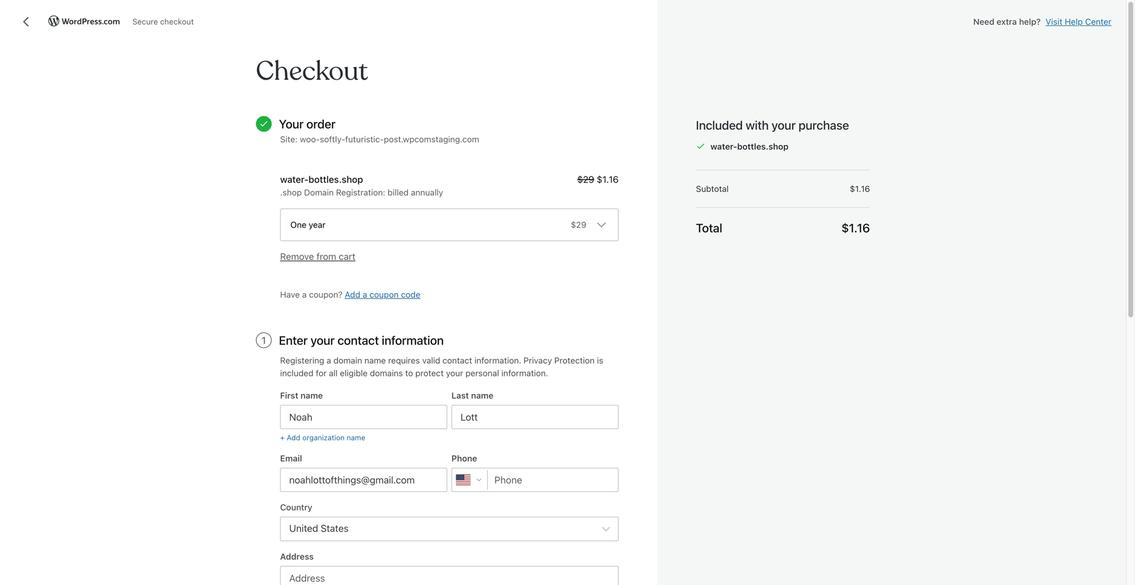 Task type: describe. For each thing, give the bounding box(es) containing it.
1 vertical spatial water-bottles.shop
[[280, 174, 363, 185]]

0 vertical spatial information.
[[475, 356, 521, 366]]

your
[[279, 117, 304, 131]]

$29 for $29 $1.16 .shop domain registration : billed annually
[[578, 174, 594, 185]]

total
[[696, 221, 723, 235]]

information
[[382, 333, 444, 347]]

registering
[[280, 356, 324, 366]]

extra
[[997, 17, 1017, 27]]

+ add organization name
[[280, 434, 365, 442]]

enter your contact information
[[279, 333, 444, 347]]

protect
[[416, 368, 444, 378]]

valid
[[422, 356, 440, 366]]

secure checkout
[[132, 17, 194, 26]]

remove from cart button
[[280, 251, 356, 262]]

annually
[[411, 187, 443, 197]]

personal
[[466, 368, 499, 378]]

checkout
[[256, 54, 368, 88]]

a for coupon?
[[302, 290, 307, 300]]

0 vertical spatial bottles.shop
[[737, 141, 789, 151]]

help
[[1065, 17, 1083, 27]]

first
[[280, 391, 298, 401]]

domain
[[334, 356, 362, 366]]

group containing first name
[[280, 389, 619, 585]]

1
[[262, 335, 266, 346]]

privacy
[[524, 356, 552, 366]]

phone
[[452, 454, 477, 464]]

help?
[[1020, 17, 1041, 27]]

first name
[[280, 391, 323, 401]]

registration
[[336, 187, 383, 197]]

country
[[280, 503, 312, 512]]

registering a domain name requires valid contact information. privacy protection is included for all eligible domains to protect your personal information.
[[280, 356, 604, 378]]

subtotal
[[696, 184, 729, 194]]

Email text field
[[280, 468, 447, 492]]

1 horizontal spatial water-bottles.shop
[[711, 141, 789, 151]]

close checkout image
[[19, 15, 34, 29]]

$29 for $29
[[571, 220, 587, 230]]

+ add organization name link
[[280, 432, 365, 443]]

cart
[[339, 251, 356, 262]]

Address text field
[[280, 566, 619, 585]]

name inside the registering a domain name requires valid contact information. privacy protection is included for all eligible domains to protect your personal information.
[[365, 356, 386, 366]]

:
[[383, 187, 385, 197]]

name right the 'first'
[[301, 391, 323, 401]]

from
[[317, 251, 336, 262]]

remove
[[280, 251, 314, 262]]

order
[[307, 117, 336, 131]]

included
[[696, 118, 743, 132]]

with
[[746, 118, 769, 132]]

Phone telephone field
[[452, 468, 619, 492]]

email
[[280, 454, 302, 464]]

0 horizontal spatial bottles.shop
[[309, 174, 363, 185]]

visit
[[1046, 17, 1063, 27]]

code
[[401, 290, 421, 300]]

a for domain
[[327, 356, 331, 366]]

one
[[291, 220, 307, 230]]

remove from cart
[[280, 251, 356, 262]]

one year
[[291, 220, 326, 230]]

name right last
[[471, 391, 494, 401]]

year
[[309, 220, 326, 230]]



Task type: locate. For each thing, give the bounding box(es) containing it.
organization
[[302, 434, 345, 442]]

have a coupon? add a coupon code
[[280, 290, 421, 300]]

0 vertical spatial contact
[[338, 333, 379, 347]]

0 horizontal spatial a
[[302, 290, 307, 300]]

last name
[[452, 391, 494, 401]]

eligible
[[340, 368, 368, 378]]

information. down the privacy
[[502, 368, 548, 378]]

a
[[302, 290, 307, 300], [363, 290, 367, 300], [327, 356, 331, 366]]

First name text field
[[280, 405, 447, 429]]

2 vertical spatial your
[[446, 368, 463, 378]]

need extra help? visit help center
[[974, 17, 1112, 27]]

$29
[[578, 174, 594, 185], [571, 220, 587, 230]]

to
[[405, 368, 413, 378]]

visit help center button
[[1046, 16, 1112, 28]]

purchase
[[799, 118, 849, 132]]

1 vertical spatial add
[[287, 434, 300, 442]]

a inside the registering a domain name requires valid contact information. privacy protection is included for all eligible domains to protect your personal information.
[[327, 356, 331, 366]]

a left coupon at the left of page
[[363, 290, 367, 300]]

0 horizontal spatial your
[[311, 333, 335, 347]]

address
[[280, 552, 314, 562]]

center
[[1086, 17, 1112, 27]]

$1.16
[[597, 174, 619, 185], [850, 184, 870, 194], [842, 221, 870, 235]]

add inside "link"
[[287, 434, 300, 442]]

1 vertical spatial water-
[[280, 174, 309, 185]]

requires
[[388, 356, 420, 366]]

domain
[[304, 187, 334, 197]]

contact right valid
[[443, 356, 472, 366]]

0 vertical spatial $29
[[578, 174, 594, 185]]

contact up domain
[[338, 333, 379, 347]]

domains
[[370, 368, 403, 378]]

coupon
[[370, 290, 399, 300]]

name down first name text box
[[347, 434, 365, 442]]

last
[[452, 391, 469, 401]]

0 vertical spatial water-
[[711, 141, 737, 151]]

enter
[[279, 333, 308, 347]]

1 vertical spatial information.
[[502, 368, 548, 378]]

bottles.shop up 'domain'
[[309, 174, 363, 185]]

a up the all
[[327, 356, 331, 366]]

0 vertical spatial your
[[772, 118, 796, 132]]

your up last
[[446, 368, 463, 378]]

$1.16 inside "$29 $1.16 .shop domain registration : billed annually"
[[597, 174, 619, 185]]

bottles.shop down "with"
[[737, 141, 789, 151]]

have
[[280, 290, 300, 300]]

add
[[345, 290, 360, 300], [287, 434, 300, 442]]

1 horizontal spatial contact
[[443, 356, 472, 366]]

1 horizontal spatial add
[[345, 290, 360, 300]]

secure
[[132, 17, 158, 26]]

information.
[[475, 356, 521, 366], [502, 368, 548, 378]]

add a coupon code button
[[345, 290, 421, 300]]

$1.16 for total
[[842, 221, 870, 235]]

checkout
[[160, 17, 194, 26]]

your order
[[279, 117, 336, 131]]

your
[[772, 118, 796, 132], [311, 333, 335, 347], [446, 368, 463, 378]]

name up the domains
[[365, 356, 386, 366]]

site: woo-softly-futuristic-post.wpcomstaging.com
[[280, 134, 479, 144]]

coupon?
[[309, 290, 343, 300]]

1 horizontal spatial your
[[446, 368, 463, 378]]

1 vertical spatial your
[[311, 333, 335, 347]]

contact
[[338, 333, 379, 347], [443, 356, 472, 366]]

add right coupon?
[[345, 290, 360, 300]]

your inside the registering a domain name requires valid contact information. privacy protection is included for all eligible domains to protect your personal information.
[[446, 368, 463, 378]]

0 horizontal spatial water-bottles.shop
[[280, 174, 363, 185]]

2 horizontal spatial your
[[772, 118, 796, 132]]

name inside "link"
[[347, 434, 365, 442]]

your right "with"
[[772, 118, 796, 132]]

1 horizontal spatial a
[[327, 356, 331, 366]]

water-bottles.shop
[[711, 141, 789, 151], [280, 174, 363, 185]]

water- up '.shop'
[[280, 174, 309, 185]]

Last name text field
[[452, 405, 619, 429]]

water-bottles.shop up 'domain'
[[280, 174, 363, 185]]

.shop
[[280, 187, 302, 197]]

water-bottles.shop down "with"
[[711, 141, 789, 151]]

0 vertical spatial water-bottles.shop
[[711, 141, 789, 151]]

1 vertical spatial bottles.shop
[[309, 174, 363, 185]]

1 vertical spatial contact
[[443, 356, 472, 366]]

billed
[[388, 187, 409, 197]]

water-
[[711, 141, 737, 151], [280, 174, 309, 185]]

included
[[280, 368, 314, 378]]

name
[[365, 356, 386, 366], [301, 391, 323, 401], [471, 391, 494, 401], [347, 434, 365, 442]]

$1.16 for subtotal
[[850, 184, 870, 194]]

0 horizontal spatial contact
[[338, 333, 379, 347]]

2 horizontal spatial a
[[363, 290, 367, 300]]

all
[[329, 368, 338, 378]]

1 horizontal spatial bottles.shop
[[737, 141, 789, 151]]

0 vertical spatial add
[[345, 290, 360, 300]]

+
[[280, 434, 285, 442]]

futuristic-
[[345, 134, 384, 144]]

group
[[280, 389, 619, 585]]

water- down included
[[711, 141, 737, 151]]

bottles.shop
[[737, 141, 789, 151], [309, 174, 363, 185]]

included with your purchase
[[696, 118, 849, 132]]

softly-
[[320, 134, 345, 144]]

a right have
[[302, 290, 307, 300]]

1 vertical spatial $29
[[571, 220, 587, 230]]

protection
[[555, 356, 595, 366]]

for
[[316, 368, 327, 378]]

your up registering
[[311, 333, 335, 347]]

post.wpcomstaging.com
[[384, 134, 479, 144]]

information. up personal
[[475, 356, 521, 366]]

0 horizontal spatial add
[[287, 434, 300, 442]]

site:
[[280, 134, 298, 144]]

woo-
[[300, 134, 320, 144]]

contact inside the registering a domain name requires valid contact information. privacy protection is included for all eligible domains to protect your personal information.
[[443, 356, 472, 366]]

$29 $1.16 .shop domain registration : billed annually
[[280, 174, 619, 197]]

add right +
[[287, 434, 300, 442]]

is
[[597, 356, 604, 366]]

$29 inside "$29 $1.16 .shop domain registration : billed annually"
[[578, 174, 594, 185]]

1 horizontal spatial water-
[[711, 141, 737, 151]]

need
[[974, 17, 995, 27]]

0 horizontal spatial water-
[[280, 174, 309, 185]]



Task type: vqa. For each thing, say whether or not it's contained in the screenshot.
'My Profile' image
no



